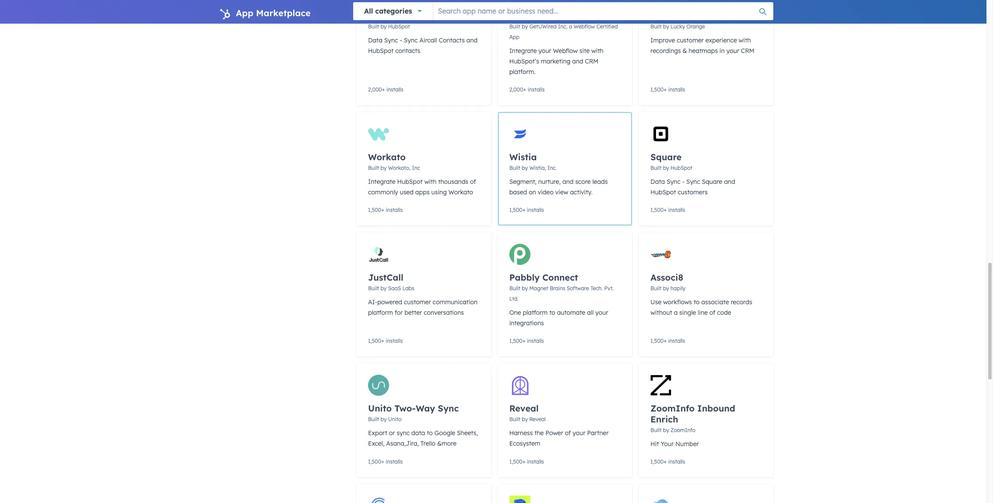 Task type: locate. For each thing, give the bounding box(es) containing it.
by up improve
[[663, 23, 669, 30]]

- up customers
[[683, 178, 685, 186]]

by down all categories
[[381, 23, 387, 30]]

your inside harness the power of your partner ecosystem
[[573, 429, 586, 437]]

workato
[[368, 152, 406, 162], [449, 188, 473, 196]]

hubspot inside data sync - sync aircall contacts and hubspot contacts
[[368, 47, 394, 55]]

crm down site
[[585, 57, 599, 65]]

installs down single
[[669, 338, 686, 344]]

1,500 for zoominfo inbound enrich
[[651, 459, 664, 465]]

nurture,
[[539, 178, 561, 186]]

1 vertical spatial app
[[510, 34, 520, 40]]

installs down hit your number at bottom right
[[669, 459, 686, 465]]

pvt.
[[605, 285, 614, 292]]

automate
[[557, 309, 586, 317]]

1,500 for wistia
[[510, 207, 523, 213]]

built inside associ8 built by hapily
[[651, 285, 662, 292]]

0 vertical spatial customer
[[677, 36, 704, 44]]

unito up export
[[368, 403, 392, 414]]

2 horizontal spatial of
[[710, 309, 716, 317]]

by left saas
[[381, 285, 387, 292]]

a down workflows
[[674, 309, 678, 317]]

0 horizontal spatial aircall
[[368, 10, 396, 21]]

webflow up getuwired
[[510, 10, 547, 21]]

your inside improve customer experience with recordings & heatmaps in your crm
[[727, 47, 740, 55]]

1,500 down ai- at the bottom
[[368, 338, 381, 344]]

0 horizontal spatial square
[[651, 152, 682, 162]]

by down "wistia"
[[522, 165, 528, 171]]

sync
[[384, 36, 398, 44], [404, 36, 418, 44], [667, 178, 681, 186], [687, 178, 701, 186], [438, 403, 459, 414]]

1,500 + installs down for
[[368, 338, 403, 344]]

+ for justcall
[[381, 338, 385, 344]]

1 vertical spatial square
[[702, 178, 723, 186]]

hubspot inside data sync - sync square and hubspot customers
[[651, 188, 676, 196]]

2,000 for aircall
[[368, 86, 382, 93]]

built inside "pabbly connect built by magnet brains software tech. pvt. ltd."
[[510, 285, 521, 292]]

webflow inside 'integrate your webflow site with hubspot's marketing and crm platform.'
[[553, 47, 578, 55]]

hit your number
[[651, 440, 699, 448]]

hubspot inside integrate hubspot with thousands of commonly used apps using workato
[[397, 178, 423, 186]]

your left partner
[[573, 429, 586, 437]]

- up contacts
[[400, 36, 402, 44]]

built inside the aircall built by hubspot
[[368, 23, 379, 30]]

associ8 built by hapily
[[651, 272, 686, 292]]

2,000 for webflow
[[510, 86, 523, 93]]

webflow up marketing
[[553, 47, 578, 55]]

- inside data sync - sync aircall contacts and hubspot contacts
[[400, 36, 402, 44]]

of inside the use workflows to associate records without a single line of code
[[710, 309, 716, 317]]

integrate inside 'integrate your webflow site with hubspot's marketing and crm platform.'
[[510, 47, 537, 55]]

0 horizontal spatial of
[[470, 178, 476, 186]]

used
[[400, 188, 414, 196]]

data down the aircall built by hubspot
[[368, 36, 383, 44]]

crm
[[741, 47, 755, 55], [585, 57, 599, 65]]

way
[[416, 403, 435, 414]]

data down square built by hubspot
[[651, 178, 665, 186]]

workato up workato,
[[368, 152, 406, 162]]

2 platform from the left
[[523, 309, 548, 317]]

built inside lucky orange built by lucky orange
[[651, 23, 662, 30]]

data
[[368, 36, 383, 44], [651, 178, 665, 186]]

1,500 down ecosystem
[[510, 459, 523, 465]]

by down enrich
[[663, 427, 669, 434]]

+
[[382, 86, 385, 93], [523, 86, 527, 93], [664, 86, 667, 93], [381, 207, 385, 213], [523, 207, 526, 213], [664, 207, 667, 213], [381, 338, 385, 344], [523, 338, 526, 344], [664, 338, 667, 344], [381, 459, 385, 465], [523, 459, 526, 465], [664, 459, 667, 465]]

your inside 'integrate your webflow site with hubspot's marketing and crm platform.'
[[539, 47, 552, 55]]

built inside unito two-way sync built by unito
[[368, 416, 379, 423]]

1,500 + installs for reveal
[[510, 459, 544, 465]]

1 horizontal spatial to
[[550, 309, 556, 317]]

1,500 + installs down your
[[651, 459, 686, 465]]

harness
[[510, 429, 533, 437]]

app marketplace
[[236, 7, 311, 18]]

hubspot up 'used'
[[397, 178, 423, 186]]

crm right the in
[[741, 47, 755, 55]]

customer up better
[[404, 298, 431, 306]]

0 horizontal spatial -
[[400, 36, 402, 44]]

activity.
[[570, 188, 593, 196]]

by inside reveal built by reveal
[[522, 416, 528, 423]]

and
[[467, 36, 478, 44], [572, 57, 584, 65], [563, 178, 574, 186], [724, 178, 736, 186]]

+ for pabbly connect
[[523, 338, 526, 344]]

hubspot inside the aircall built by hubspot
[[388, 23, 410, 30]]

apps
[[416, 188, 430, 196]]

all categories button
[[353, 2, 433, 20]]

built down all
[[368, 23, 379, 30]]

0 vertical spatial integrate
[[510, 47, 537, 55]]

in
[[720, 47, 725, 55]]

0 vertical spatial to
[[694, 298, 700, 306]]

1,500 down hit
[[651, 459, 664, 465]]

hapily
[[671, 285, 686, 292]]

by down pabbly
[[522, 285, 528, 292]]

built up data sync - sync square and hubspot customers
[[651, 165, 662, 171]]

by inside workato built by workato, inc
[[381, 165, 387, 171]]

1 horizontal spatial square
[[702, 178, 723, 186]]

integrate up commonly
[[368, 178, 396, 186]]

use
[[651, 298, 662, 306]]

installs for webflow
[[528, 86, 545, 93]]

installs down platform.
[[528, 86, 545, 93]]

built up improve
[[651, 23, 662, 30]]

a right "inc,"
[[569, 23, 573, 30]]

integrate inside integrate hubspot with thousands of commonly used apps using workato
[[368, 178, 396, 186]]

by inside unito two-way sync built by unito
[[381, 416, 387, 423]]

commonly
[[368, 188, 398, 196]]

1,500 + installs down "on"
[[510, 207, 544, 213]]

1 horizontal spatial customer
[[677, 36, 704, 44]]

to left 'automate'
[[550, 309, 556, 317]]

customer
[[677, 36, 704, 44], [404, 298, 431, 306]]

reveal up harness
[[510, 403, 539, 414]]

0 horizontal spatial a
[[569, 23, 573, 30]]

installs
[[387, 86, 404, 93], [528, 86, 545, 93], [669, 86, 686, 93], [386, 207, 403, 213], [527, 207, 544, 213], [669, 207, 686, 213], [386, 338, 403, 344], [527, 338, 544, 344], [669, 338, 686, 344], [386, 459, 403, 465], [527, 459, 544, 465], [669, 459, 686, 465]]

Search app name or business need... search field
[[433, 2, 774, 20]]

unito
[[368, 403, 392, 414], [388, 416, 402, 423]]

integrate up 'hubspot's'
[[510, 47, 537, 55]]

0 horizontal spatial to
[[427, 429, 433, 437]]

installs down for
[[386, 338, 403, 344]]

1,500 down data sync - sync square and hubspot customers
[[651, 207, 664, 213]]

by up export
[[381, 416, 387, 423]]

2 vertical spatial with
[[425, 178, 437, 186]]

data inside data sync - sync aircall contacts and hubspot contacts
[[368, 36, 383, 44]]

installs for reveal
[[527, 459, 544, 465]]

by up harness
[[522, 416, 528, 423]]

ecosystem
[[510, 440, 541, 448]]

to up line
[[694, 298, 700, 306]]

with inside integrate hubspot with thousands of commonly used apps using workato
[[425, 178, 437, 186]]

workato down thousands
[[449, 188, 473, 196]]

hubspot up data sync - sync square and hubspot customers
[[671, 165, 693, 171]]

0 vertical spatial a
[[569, 23, 573, 30]]

1 vertical spatial webflow
[[574, 23, 595, 30]]

reveal up the
[[530, 416, 546, 423]]

your
[[539, 47, 552, 55], [727, 47, 740, 55], [596, 309, 609, 317], [573, 429, 586, 437]]

data for square
[[651, 178, 665, 186]]

1,500 + installs for lucky orange
[[651, 86, 686, 93]]

contacts
[[396, 47, 421, 55]]

1,500 down based
[[510, 207, 523, 213]]

0 vertical spatial aircall
[[368, 10, 396, 21]]

1 vertical spatial customer
[[404, 298, 431, 306]]

of
[[470, 178, 476, 186], [710, 309, 716, 317], [565, 429, 571, 437]]

1 vertical spatial to
[[550, 309, 556, 317]]

2 2,000 + installs from the left
[[510, 86, 545, 93]]

built inside webflow built by getuwired inc, a webflow certified app
[[510, 23, 521, 30]]

0 horizontal spatial app
[[236, 7, 254, 18]]

based
[[510, 188, 527, 196]]

0 horizontal spatial platform
[[368, 309, 393, 317]]

segment,
[[510, 178, 537, 186]]

1 vertical spatial a
[[674, 309, 678, 317]]

to up trello
[[427, 429, 433, 437]]

1,500 + installs down customers
[[651, 207, 686, 213]]

2,000 + installs for webflow
[[510, 86, 545, 93]]

app left marketplace
[[236, 7, 254, 18]]

1 2,000 from the left
[[368, 86, 382, 93]]

1 2,000 + installs from the left
[[368, 86, 404, 93]]

2 vertical spatial of
[[565, 429, 571, 437]]

platform.
[[510, 68, 536, 76]]

0 vertical spatial -
[[400, 36, 402, 44]]

1,500 + installs down ecosystem
[[510, 459, 544, 465]]

data inside data sync - sync square and hubspot customers
[[651, 178, 665, 186]]

1 horizontal spatial data
[[651, 178, 665, 186]]

1 horizontal spatial workato
[[449, 188, 473, 196]]

customer up &
[[677, 36, 704, 44]]

aircall inside the aircall built by hubspot
[[368, 10, 396, 21]]

1 horizontal spatial app
[[510, 34, 520, 40]]

1 horizontal spatial of
[[565, 429, 571, 437]]

2 horizontal spatial to
[[694, 298, 700, 306]]

built up harness
[[510, 416, 521, 423]]

installs down "on"
[[527, 207, 544, 213]]

by inside "pabbly connect built by magnet brains software tech. pvt. ltd."
[[522, 285, 528, 292]]

built up ai- at the bottom
[[368, 285, 379, 292]]

one
[[510, 309, 521, 317]]

+ for workato
[[381, 207, 385, 213]]

inc,
[[558, 23, 568, 30]]

installs for justcall
[[386, 338, 403, 344]]

and inside data sync - sync aircall contacts and hubspot contacts
[[467, 36, 478, 44]]

by inside webflow built by getuwired inc, a webflow certified app
[[522, 23, 528, 30]]

1,500 down commonly
[[368, 207, 381, 213]]

1 horizontal spatial 2,000 + installs
[[510, 86, 545, 93]]

hubspot left contacts
[[368, 47, 394, 55]]

1 horizontal spatial integrate
[[510, 47, 537, 55]]

lucky
[[651, 10, 677, 21], [671, 23, 685, 30]]

of right power
[[565, 429, 571, 437]]

0 vertical spatial workato
[[368, 152, 406, 162]]

app up 'hubspot's'
[[510, 34, 520, 40]]

1,500 down the integrations
[[510, 338, 523, 344]]

1 vertical spatial with
[[592, 47, 604, 55]]

installs down &
[[669, 86, 686, 93]]

power
[[546, 429, 564, 437]]

built left workato,
[[368, 165, 379, 171]]

+ for unito two-way sync
[[381, 459, 385, 465]]

1 platform from the left
[[368, 309, 393, 317]]

built down enrich
[[651, 427, 662, 434]]

1 vertical spatial -
[[683, 178, 685, 186]]

by down associ8
[[663, 285, 669, 292]]

2 vertical spatial to
[[427, 429, 433, 437]]

improve customer experience with recordings & heatmaps in your crm
[[651, 36, 755, 55]]

sync for data sync - sync aircall contacts and hubspot contacts
[[404, 36, 418, 44]]

platform inside one platform to automate all your integrations
[[523, 309, 548, 317]]

with up apps
[[425, 178, 437, 186]]

1,500 down recordings on the top of the page
[[651, 86, 664, 93]]

getuwired
[[530, 23, 557, 30]]

0 horizontal spatial 2,000 + installs
[[368, 86, 404, 93]]

thousands
[[438, 178, 469, 186]]

0 vertical spatial crm
[[741, 47, 755, 55]]

sync for data sync - sync square and hubspot customers
[[687, 178, 701, 186]]

zoominfo
[[651, 403, 695, 414], [671, 427, 696, 434]]

platform inside ai-powered customer communication platform for better conversations
[[368, 309, 393, 317]]

1 vertical spatial data
[[651, 178, 665, 186]]

0 vertical spatial data
[[368, 36, 383, 44]]

2,000 + installs
[[368, 86, 404, 93], [510, 86, 545, 93]]

1 horizontal spatial with
[[592, 47, 604, 55]]

1 vertical spatial crm
[[585, 57, 599, 65]]

zoominfo up hit your number at bottom right
[[651, 403, 695, 414]]

by inside justcall built by saas labs
[[381, 285, 387, 292]]

with right site
[[592, 47, 604, 55]]

wistia built by wistia, inc.
[[510, 152, 557, 171]]

unito up or at the left of the page
[[388, 416, 402, 423]]

installs down contacts
[[387, 86, 404, 93]]

0 vertical spatial square
[[651, 152, 682, 162]]

1 vertical spatial lucky
[[671, 23, 685, 30]]

sync for unito two-way sync built by unito
[[438, 403, 459, 414]]

square built by hubspot
[[651, 152, 693, 171]]

built inside justcall built by saas labs
[[368, 285, 379, 292]]

orange
[[680, 10, 713, 21], [687, 23, 705, 30]]

installs down customers
[[669, 207, 686, 213]]

to inside one platform to automate all your integrations
[[550, 309, 556, 317]]

1,500 down without
[[651, 338, 664, 344]]

to
[[694, 298, 700, 306], [550, 309, 556, 317], [427, 429, 433, 437]]

of right line
[[710, 309, 716, 317]]

of right thousands
[[470, 178, 476, 186]]

built inside zoominfo inbound enrich built by zoominfo
[[651, 427, 662, 434]]

categories
[[375, 7, 412, 15]]

installs down ecosystem
[[527, 459, 544, 465]]

1,500 + installs
[[651, 86, 686, 93], [368, 207, 403, 213], [510, 207, 544, 213], [651, 207, 686, 213], [368, 338, 403, 344], [510, 338, 544, 344], [651, 338, 686, 344], [368, 459, 403, 465], [510, 459, 544, 465], [651, 459, 686, 465]]

your right all
[[596, 309, 609, 317]]

+ for aircall
[[382, 86, 385, 93]]

to inside the use workflows to associate records without a single line of code
[[694, 298, 700, 306]]

1,500 + installs down commonly
[[368, 207, 403, 213]]

installs down asana,jira,
[[386, 459, 403, 465]]

0 horizontal spatial 2,000
[[368, 86, 382, 93]]

and inside data sync - sync square and hubspot customers
[[724, 178, 736, 186]]

by inside zoominfo inbound enrich built by zoominfo
[[663, 427, 669, 434]]

0 horizontal spatial workato
[[368, 152, 406, 162]]

1 vertical spatial aircall
[[420, 36, 437, 44]]

0 horizontal spatial integrate
[[368, 178, 396, 186]]

+ for webflow
[[523, 86, 527, 93]]

+ for wistia
[[523, 207, 526, 213]]

your right the in
[[727, 47, 740, 55]]

1,500 for pabbly connect
[[510, 338, 523, 344]]

to for pabbly
[[550, 309, 556, 317]]

built up export
[[368, 416, 379, 423]]

built up "use" at the bottom
[[651, 285, 662, 292]]

0 horizontal spatial data
[[368, 36, 383, 44]]

a
[[569, 23, 573, 30], [674, 309, 678, 317]]

by left getuwired
[[522, 23, 528, 30]]

built left getuwired
[[510, 23, 521, 30]]

customers
[[678, 188, 708, 196]]

built up ltd.
[[510, 285, 521, 292]]

1 vertical spatial workato
[[449, 188, 473, 196]]

1,500 + installs for unito two-way sync
[[368, 459, 403, 465]]

installs down commonly
[[386, 207, 403, 213]]

1,500 + installs down the integrations
[[510, 338, 544, 344]]

tech.
[[591, 285, 603, 292]]

workato built by workato, inc
[[368, 152, 420, 171]]

wistia,
[[530, 165, 546, 171]]

1,500 + installs down without
[[651, 338, 686, 344]]

2 horizontal spatial with
[[739, 36, 751, 44]]

data for aircall
[[368, 36, 383, 44]]

zoominfo up number
[[671, 427, 696, 434]]

installs for zoominfo
[[669, 459, 686, 465]]

integrate for workato
[[368, 178, 396, 186]]

1 horizontal spatial aircall
[[420, 36, 437, 44]]

hubspot left customers
[[651, 188, 676, 196]]

1 vertical spatial integrate
[[368, 178, 396, 186]]

hubspot inside square built by hubspot
[[671, 165, 693, 171]]

0 horizontal spatial customer
[[404, 298, 431, 306]]

2,000
[[368, 86, 382, 93], [510, 86, 523, 93]]

1 vertical spatial reveal
[[530, 416, 546, 423]]

webflow right "inc,"
[[574, 23, 595, 30]]

reveal
[[510, 403, 539, 414], [530, 416, 546, 423]]

+ for lucky orange
[[664, 86, 667, 93]]

by left workato,
[[381, 165, 387, 171]]

1 vertical spatial of
[[710, 309, 716, 317]]

heatmaps
[[689, 47, 718, 55]]

ltd.
[[510, 296, 519, 302]]

2 2,000 from the left
[[510, 86, 523, 93]]

two-
[[395, 403, 416, 414]]

square
[[651, 152, 682, 162], [702, 178, 723, 186]]

installs for lucky
[[669, 86, 686, 93]]

1,500 + installs down recordings on the top of the page
[[651, 86, 686, 93]]

platform up the integrations
[[523, 309, 548, 317]]

1 horizontal spatial -
[[683, 178, 685, 186]]

hubspot down categories at the left of the page
[[388, 23, 410, 30]]

platform down ai- at the bottom
[[368, 309, 393, 317]]

square up data sync - sync square and hubspot customers
[[651, 152, 682, 162]]

customer inside improve customer experience with recordings & heatmaps in your crm
[[677, 36, 704, 44]]

0 vertical spatial with
[[739, 36, 751, 44]]

1 horizontal spatial platform
[[523, 309, 548, 317]]

data
[[412, 429, 425, 437]]

1 horizontal spatial 2,000
[[510, 86, 523, 93]]

installs down the integrations
[[527, 338, 544, 344]]

1,500 down excel,
[[368, 459, 381, 465]]

app
[[236, 7, 254, 18], [510, 34, 520, 40]]

all categories
[[364, 7, 412, 15]]

0 horizontal spatial with
[[425, 178, 437, 186]]

data sync - sync aircall contacts and hubspot contacts
[[368, 36, 478, 55]]

0 horizontal spatial crm
[[585, 57, 599, 65]]

2 vertical spatial webflow
[[553, 47, 578, 55]]

square up customers
[[702, 178, 723, 186]]

- inside data sync - sync square and hubspot customers
[[683, 178, 685, 186]]

installs for pabbly
[[527, 338, 544, 344]]

1,500 + installs for square
[[651, 207, 686, 213]]

1,500 + installs down excel,
[[368, 459, 403, 465]]

hit
[[651, 440, 659, 448]]

workato,
[[388, 165, 411, 171]]

1 horizontal spatial crm
[[741, 47, 755, 55]]

with right experience
[[739, 36, 751, 44]]

platform
[[368, 309, 393, 317], [523, 309, 548, 317]]

sync inside unito two-way sync built by unito
[[438, 403, 459, 414]]

1 horizontal spatial a
[[674, 309, 678, 317]]

0 vertical spatial of
[[470, 178, 476, 186]]



Task type: vqa. For each thing, say whether or not it's contained in the screenshot.
third caret icon from the bottom
no



Task type: describe. For each thing, give the bounding box(es) containing it.
1,500 for justcall
[[368, 338, 381, 344]]

contacts
[[439, 36, 465, 44]]

1,500 + installs for pabbly connect
[[510, 338, 544, 344]]

justcall built by saas labs
[[368, 272, 415, 292]]

integrations
[[510, 319, 544, 327]]

0 vertical spatial orange
[[680, 10, 713, 21]]

1,500 + installs for associ8
[[651, 338, 686, 344]]

square inside square built by hubspot
[[651, 152, 682, 162]]

1,500 for unito two-way sync
[[368, 459, 381, 465]]

with inside improve customer experience with recordings & heatmaps in your crm
[[739, 36, 751, 44]]

+ for associ8
[[664, 338, 667, 344]]

1 vertical spatial orange
[[687, 23, 705, 30]]

1,500 + installs for workato
[[368, 207, 403, 213]]

workato inside integrate hubspot with thousands of commonly used apps using workato
[[449, 188, 473, 196]]

built inside reveal built by reveal
[[510, 416, 521, 423]]

0 vertical spatial zoominfo
[[651, 403, 695, 414]]

software
[[567, 285, 589, 292]]

built inside square built by hubspot
[[651, 165, 662, 171]]

code
[[717, 309, 732, 317]]

marketing
[[541, 57, 571, 65]]

export or sync data to google sheets, excel, asana,jira, trello &more
[[368, 429, 478, 448]]

using
[[432, 188, 447, 196]]

trello
[[421, 440, 436, 448]]

crm inside improve customer experience with recordings & heatmaps in your crm
[[741, 47, 755, 55]]

+ for square
[[664, 207, 667, 213]]

sheets,
[[457, 429, 478, 437]]

1 vertical spatial zoominfo
[[671, 427, 696, 434]]

powered
[[378, 298, 402, 306]]

by inside the aircall built by hubspot
[[381, 23, 387, 30]]

a inside webflow built by getuwired inc, a webflow certified app
[[569, 23, 573, 30]]

recordings
[[651, 47, 681, 55]]

excel,
[[368, 440, 385, 448]]

number
[[676, 440, 699, 448]]

1,500 + installs for justcall
[[368, 338, 403, 344]]

pabbly connect built by magnet brains software tech. pvt. ltd.
[[510, 272, 614, 302]]

app inside webflow built by getuwired inc, a webflow certified app
[[510, 34, 520, 40]]

data sync - sync square and hubspot customers
[[651, 178, 736, 196]]

without
[[651, 309, 673, 317]]

experience
[[706, 36, 737, 44]]

video
[[538, 188, 554, 196]]

the
[[535, 429, 544, 437]]

aircall inside data sync - sync aircall contacts and hubspot contacts
[[420, 36, 437, 44]]

hubspot's
[[510, 57, 540, 65]]

- for aircall
[[400, 36, 402, 44]]

square inside data sync - sync square and hubspot customers
[[702, 178, 723, 186]]

1 vertical spatial unito
[[388, 416, 402, 423]]

+ for reveal
[[523, 459, 526, 465]]

1,500 for square
[[651, 207, 664, 213]]

2,000 + installs for aircall
[[368, 86, 404, 93]]

installs for workato
[[386, 207, 403, 213]]

&
[[683, 47, 687, 55]]

a inside the use workflows to associate records without a single line of code
[[674, 309, 678, 317]]

to inside export or sync data to google sheets, excel, asana,jira, trello &more
[[427, 429, 433, 437]]

partner
[[587, 429, 609, 437]]

1,500 + installs for wistia
[[510, 207, 544, 213]]

zoominfo inbound enrich built by zoominfo
[[651, 403, 736, 434]]

by inside lucky orange built by lucky orange
[[663, 23, 669, 30]]

0 vertical spatial unito
[[368, 403, 392, 414]]

unito two-way sync built by unito
[[368, 403, 459, 423]]

customer inside ai-powered customer communication platform for better conversations
[[404, 298, 431, 306]]

lucky orange built by lucky orange
[[651, 10, 713, 30]]

+ for zoominfo inbound enrich
[[664, 459, 667, 465]]

by inside associ8 built by hapily
[[663, 285, 669, 292]]

webflow built by getuwired inc, a webflow certified app
[[510, 10, 618, 40]]

one platform to automate all your integrations
[[510, 309, 609, 327]]

1,500 for reveal
[[510, 459, 523, 465]]

saas
[[388, 285, 401, 292]]

1,500 for associ8
[[651, 338, 664, 344]]

leads
[[593, 178, 608, 186]]

your
[[661, 440, 674, 448]]

score
[[576, 178, 591, 186]]

1,500 for workato
[[368, 207, 381, 213]]

asana,jira,
[[386, 440, 419, 448]]

pabbly
[[510, 272, 540, 283]]

associ8
[[651, 272, 684, 283]]

aircall built by hubspot
[[368, 10, 410, 30]]

communication
[[433, 298, 478, 306]]

0 vertical spatial app
[[236, 7, 254, 18]]

built inside workato built by workato, inc
[[368, 165, 379, 171]]

on
[[529, 188, 536, 196]]

0 vertical spatial lucky
[[651, 10, 677, 21]]

0 vertical spatial webflow
[[510, 10, 547, 21]]

by inside square built by hubspot
[[663, 165, 669, 171]]

1,500 for lucky orange
[[651, 86, 664, 93]]

installs for aircall
[[387, 86, 404, 93]]

line
[[698, 309, 708, 317]]

built inside wistia built by wistia, inc.
[[510, 165, 521, 171]]

installs for wistia
[[527, 207, 544, 213]]

view
[[556, 188, 569, 196]]

1,500 + installs for zoominfo inbound enrich
[[651, 459, 686, 465]]

workato inside workato built by workato, inc
[[368, 152, 406, 162]]

associate
[[702, 298, 729, 306]]

marketplace
[[256, 7, 311, 18]]

harness the power of your partner ecosystem
[[510, 429, 609, 448]]

of inside integrate hubspot with thousands of commonly used apps using workato
[[470, 178, 476, 186]]

with inside 'integrate your webflow site with hubspot's marketing and crm platform.'
[[592, 47, 604, 55]]

records
[[731, 298, 753, 306]]

to for associ8
[[694, 298, 700, 306]]

of inside harness the power of your partner ecosystem
[[565, 429, 571, 437]]

ai-powered customer communication platform for better conversations
[[368, 298, 478, 317]]

labs
[[403, 285, 415, 292]]

inc
[[412, 165, 420, 171]]

integrate hubspot with thousands of commonly used apps using workato
[[368, 178, 476, 196]]

export
[[368, 429, 387, 437]]

site
[[580, 47, 590, 55]]

inc.
[[548, 165, 557, 171]]

better
[[405, 309, 422, 317]]

integrate for webflow
[[510, 47, 537, 55]]

and inside 'integrate your webflow site with hubspot's marketing and crm platform.'
[[572, 57, 584, 65]]

- for square
[[683, 178, 685, 186]]

use workflows to associate records without a single line of code
[[651, 298, 753, 317]]

reveal built by reveal
[[510, 403, 546, 423]]

installs for associ8
[[669, 338, 686, 344]]

google
[[435, 429, 455, 437]]

and inside segment, nurture, and score leads based on video view activity.
[[563, 178, 574, 186]]

for
[[395, 309, 403, 317]]

integrate your webflow site with hubspot's marketing and crm platform.
[[510, 47, 604, 76]]

magnet
[[530, 285, 549, 292]]

installs for unito
[[386, 459, 403, 465]]

improve
[[651, 36, 675, 44]]

sync
[[397, 429, 410, 437]]

enrich
[[651, 414, 679, 425]]

your inside one platform to automate all your integrations
[[596, 309, 609, 317]]

ai-
[[368, 298, 378, 306]]

0 vertical spatial reveal
[[510, 403, 539, 414]]

all
[[364, 7, 373, 15]]

all
[[587, 309, 594, 317]]

or
[[389, 429, 395, 437]]

certified
[[597, 23, 618, 30]]

installs for square
[[669, 207, 686, 213]]

crm inside 'integrate your webflow site with hubspot's marketing and crm platform.'
[[585, 57, 599, 65]]

connect
[[543, 272, 578, 283]]

by inside wistia built by wistia, inc.
[[522, 165, 528, 171]]

segment, nurture, and score leads based on video view activity.
[[510, 178, 608, 196]]

brains
[[550, 285, 566, 292]]

justcall
[[368, 272, 404, 283]]



